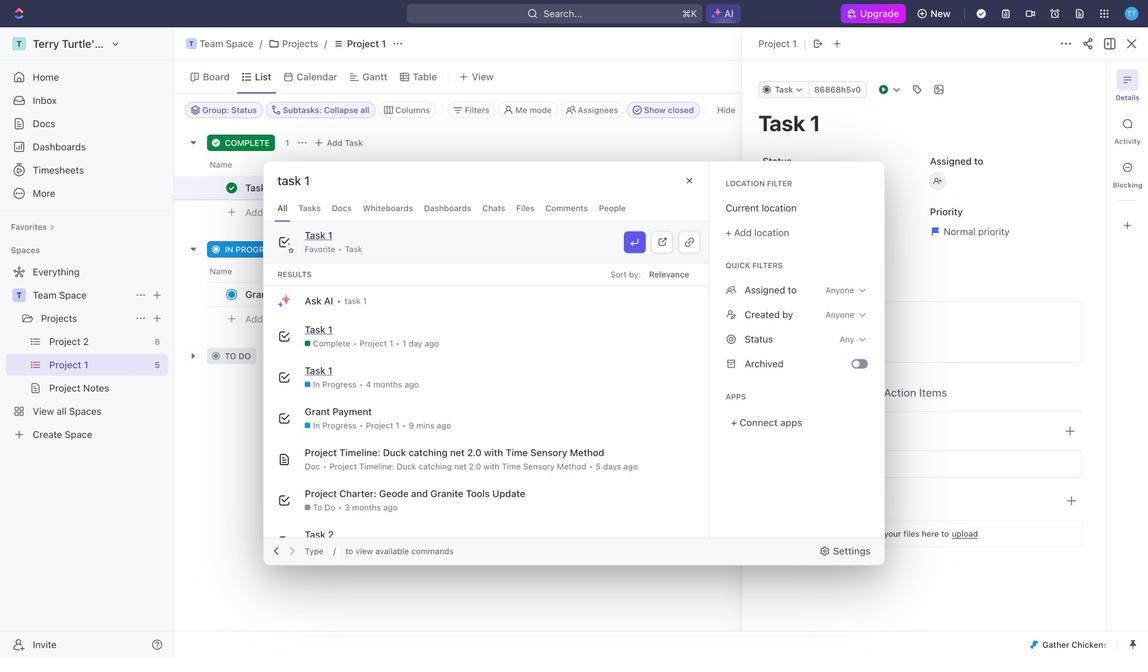 Task type: locate. For each thing, give the bounding box(es) containing it.
1 horizontal spatial team space, , element
[[186, 38, 197, 49]]

0 vertical spatial oqyu6 image
[[726, 285, 737, 296]]

tree
[[5, 261, 168, 446]]

team space, , element inside sidebar navigation
[[12, 289, 26, 302]]

drumstick bite image
[[1031, 641, 1039, 649]]

oqyu6 image
[[726, 285, 737, 296], [726, 309, 737, 320]]

1 vertical spatial oqyu6 image
[[726, 309, 737, 320]]

Search or run a command… text field
[[278, 173, 380, 189]]

team space, , element
[[186, 38, 197, 49], [12, 289, 26, 302]]

a3t97 image
[[726, 359, 737, 370]]

Edit task name text field
[[759, 110, 1083, 136]]

1 vertical spatial team space, , element
[[12, 289, 26, 302]]

0 horizontal spatial team space, , element
[[12, 289, 26, 302]]

0 vertical spatial team space, , element
[[186, 38, 197, 49]]



Task type: describe. For each thing, give the bounding box(es) containing it.
2 oqyu6 image from the top
[[726, 309, 737, 320]]

task sidebar navigation tab list
[[1113, 69, 1143, 237]]

1 oqyu6 image from the top
[[726, 285, 737, 296]]

sidebar navigation
[[0, 27, 174, 658]]

oqyu6 image
[[726, 334, 737, 345]]

tree inside sidebar navigation
[[5, 261, 168, 446]]

Search tasks... text field
[[1004, 100, 1141, 120]]



Task type: vqa. For each thing, say whether or not it's contained in the screenshot.
THE UPGRADE link
no



